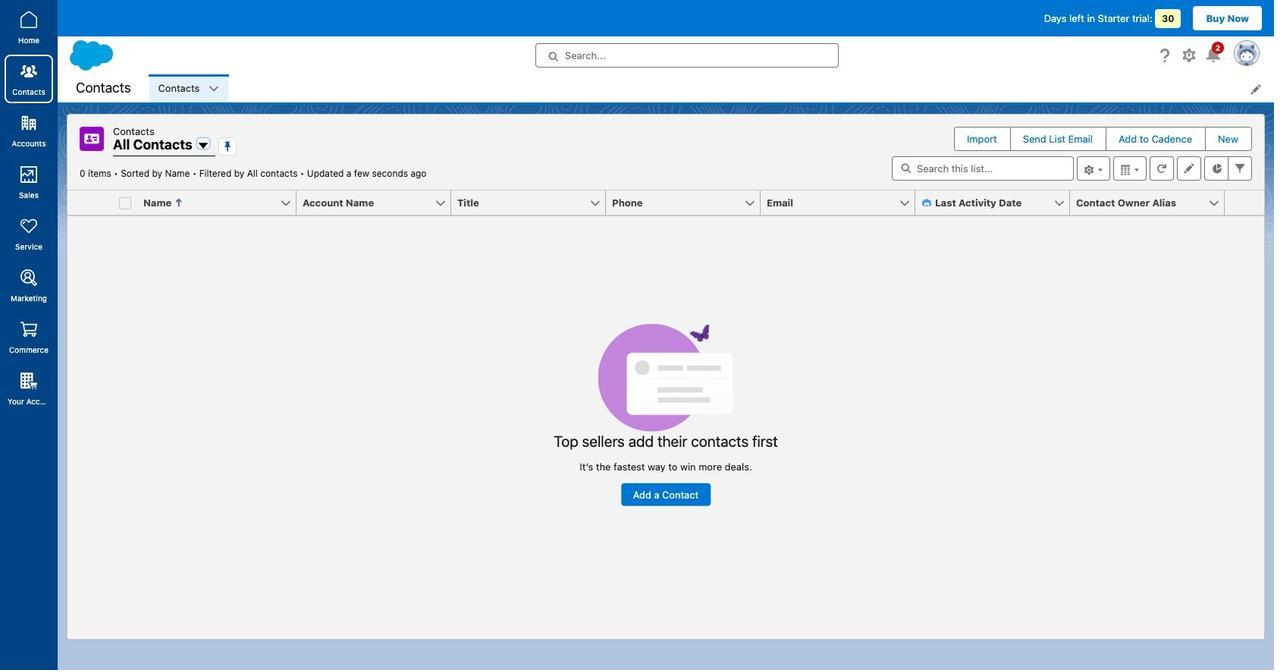 Task type: vqa. For each thing, say whether or not it's contained in the screenshot.
item number Element at the left of the page
yes



Task type: locate. For each thing, give the bounding box(es) containing it.
status
[[554, 323, 778, 506]]

text default image inside last activity date element
[[922, 197, 933, 208]]

list item
[[149, 74, 229, 102]]

list
[[149, 74, 1275, 102]]

last activity date element
[[916, 190, 1080, 216]]

item number element
[[68, 190, 113, 216]]

0 vertical spatial text default image
[[209, 84, 220, 94]]

cell
[[113, 190, 137, 216]]

name element
[[137, 190, 306, 216]]

all contacts|contacts|list view element
[[67, 114, 1266, 640]]

text default image
[[209, 84, 220, 94], [922, 197, 933, 208]]

1 horizontal spatial text default image
[[922, 197, 933, 208]]

Search All Contacts list view. search field
[[892, 156, 1075, 181]]

contact owner alias element
[[1071, 190, 1235, 216]]

1 vertical spatial text default image
[[922, 197, 933, 208]]



Task type: describe. For each thing, give the bounding box(es) containing it.
account name element
[[297, 190, 461, 216]]

title element
[[452, 190, 615, 216]]

phone element
[[606, 190, 770, 216]]

item number image
[[68, 190, 113, 215]]

all contacts status
[[80, 168, 307, 179]]

cell inside all contacts|contacts|list view "element"
[[113, 190, 137, 216]]

0 horizontal spatial text default image
[[209, 84, 220, 94]]

action element
[[1226, 190, 1265, 216]]

action image
[[1226, 190, 1265, 215]]

email element
[[761, 190, 925, 216]]



